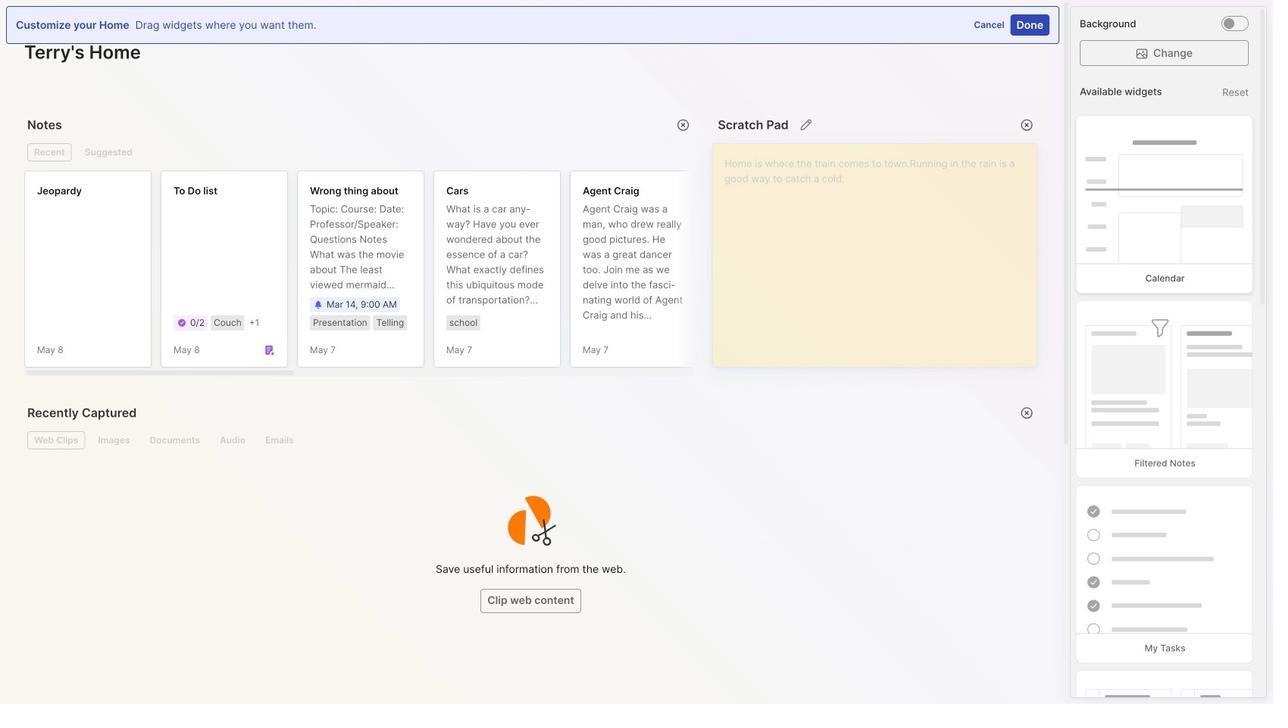Task type: vqa. For each thing, say whether or not it's contained in the screenshot.
Background IMAGE
yes



Task type: describe. For each thing, give the bounding box(es) containing it.
background image
[[1224, 18, 1235, 29]]

edit widget title image
[[799, 118, 814, 133]]



